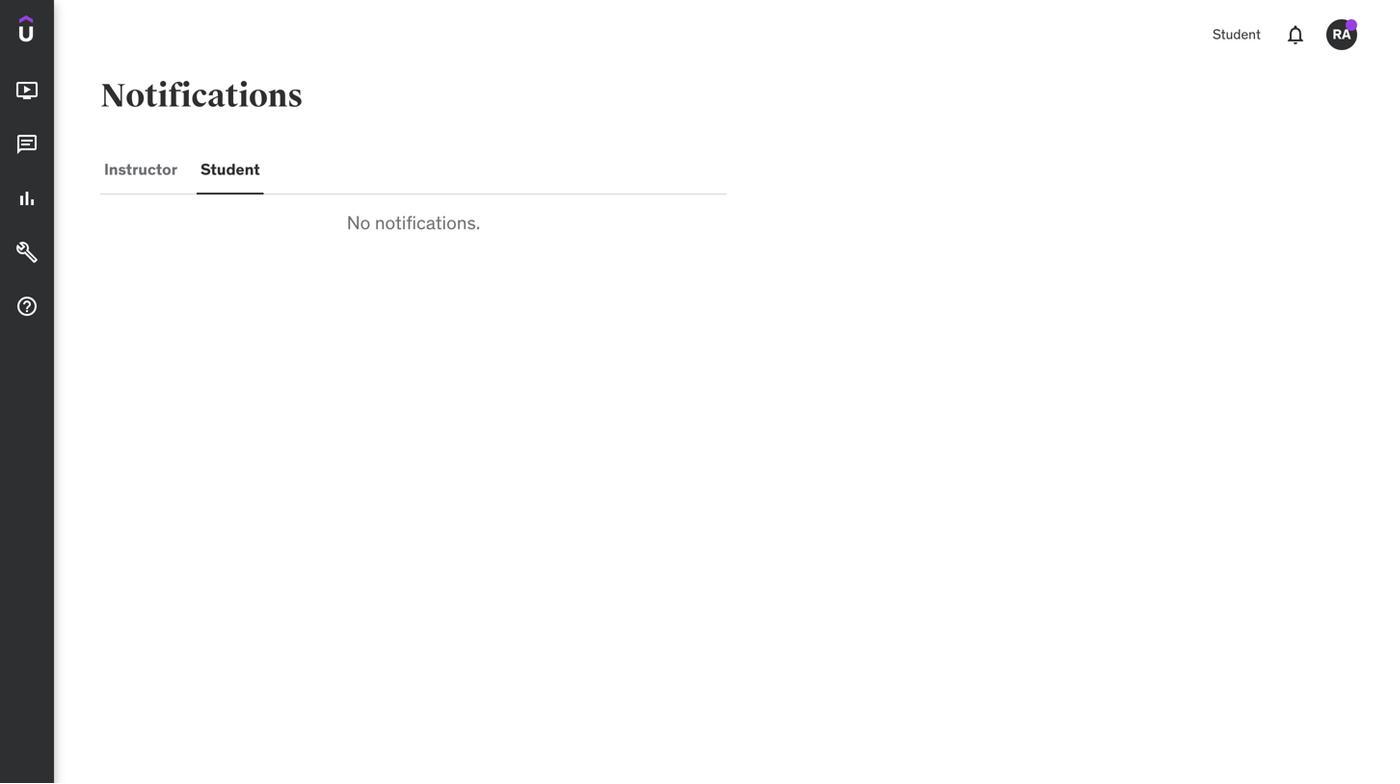 Task type: locate. For each thing, give the bounding box(es) containing it.
0 horizontal spatial student
[[201, 159, 260, 179]]

no
[[347, 211, 371, 234]]

instructor button
[[100, 147, 181, 193]]

student for student link
[[1213, 26, 1261, 43]]

notifications image
[[1284, 23, 1308, 46]]

2 medium image from the top
[[15, 187, 39, 210]]

4 medium image from the top
[[15, 295, 39, 318]]

medium image
[[15, 79, 39, 102], [15, 187, 39, 210], [15, 241, 39, 264], [15, 295, 39, 318]]

you have alerts image
[[1346, 19, 1358, 31]]

1 vertical spatial student
[[201, 159, 260, 179]]

student
[[1213, 26, 1261, 43], [201, 159, 260, 179]]

student left notifications image
[[1213, 26, 1261, 43]]

ra link
[[1319, 12, 1365, 58]]

0 vertical spatial student
[[1213, 26, 1261, 43]]

1 horizontal spatial student
[[1213, 26, 1261, 43]]

student inside button
[[201, 159, 260, 179]]

medium image
[[15, 133, 39, 156]]

student down notifications
[[201, 159, 260, 179]]



Task type: vqa. For each thing, say whether or not it's contained in the screenshot.
walks
no



Task type: describe. For each thing, give the bounding box(es) containing it.
no notifications.
[[347, 211, 480, 234]]

ra
[[1333, 26, 1351, 43]]

student link
[[1201, 12, 1273, 58]]

udemy image
[[19, 15, 107, 48]]

instructor
[[104, 159, 177, 179]]

notifications
[[100, 76, 303, 116]]

student for student button
[[201, 159, 260, 179]]

3 medium image from the top
[[15, 241, 39, 264]]

1 medium image from the top
[[15, 79, 39, 102]]

student button
[[197, 147, 264, 193]]

notifications.
[[375, 211, 480, 234]]



